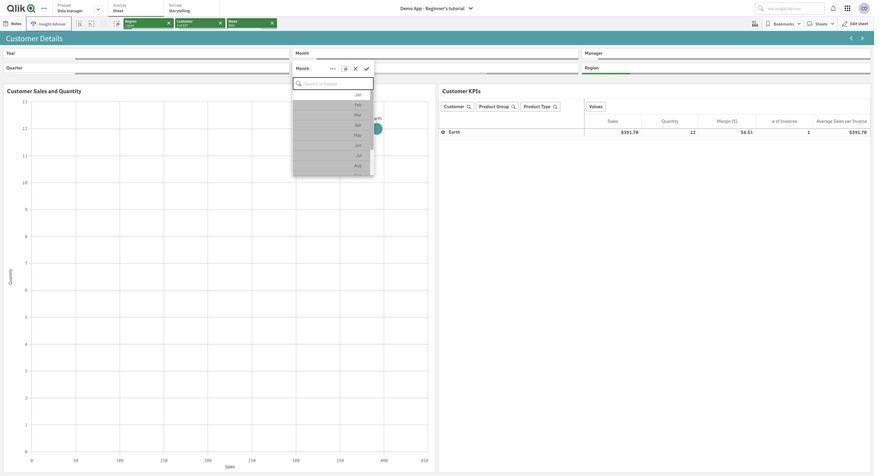 Task type: locate. For each thing, give the bounding box(es) containing it.
1 horizontal spatial search image
[[509, 105, 516, 109]]

jul
[[356, 153, 362, 159]]

feb excluded. 2 of 13 row
[[293, 100, 370, 110]]

54.5%
[[741, 129, 753, 135]]

0 horizontal spatial sales
[[33, 88, 47, 95]]

and
[[48, 88, 58, 95]]

margin (%)
[[717, 118, 738, 124]]

may excluded. 5 of 13 row
[[293, 131, 370, 141]]

previous sheet: product details image
[[849, 36, 854, 41]]

quarter
[[6, 65, 22, 71]]

month
[[296, 50, 309, 56], [296, 65, 309, 71]]

mar
[[354, 112, 362, 118]]

week
[[296, 65, 307, 71]]

customer down customer kpis on the right top
[[444, 104, 464, 110]]

aug excluded. 8 of 13 row
[[293, 161, 370, 171]]

customer kpis application
[[439, 84, 871, 473]]

0 horizontal spatial product
[[479, 104, 496, 110]]

sales inside customer sales and quantity "application"
[[33, 88, 47, 95]]

customer inside "application"
[[7, 88, 32, 95]]

product left group
[[479, 104, 496, 110]]

product type
[[524, 104, 551, 110]]

storytelling
[[169, 8, 190, 13]]

customer sales and quantity
[[7, 88, 81, 95]]

1 search image from the left
[[464, 105, 471, 109]]

application
[[0, 0, 874, 476]]

feb
[[355, 102, 362, 108]]

Ask Insight Advisor text field
[[767, 3, 825, 14]]

sales for average
[[834, 118, 844, 124]]

app
[[414, 5, 422, 12]]

apr
[[355, 123, 362, 128]]

sheet
[[113, 8, 123, 13]]

application containing customer sales and quantity
[[0, 0, 874, 476]]

jun excluded. 6 of 13 row
[[293, 141, 370, 151]]

year element
[[6, 50, 15, 56]]

0 vertical spatial quantity
[[59, 88, 81, 95]]

manager element
[[585, 50, 603, 56]]

product
[[479, 104, 496, 110], [524, 104, 540, 110]]

step back image
[[89, 21, 94, 27]]

-
[[423, 5, 425, 12]]

region
[[585, 65, 599, 71]]

1 horizontal spatial quantity
[[662, 118, 679, 124]]

sheets
[[816, 21, 828, 26]]

product left type in the right of the page
[[524, 104, 540, 110]]

product for product type
[[524, 104, 540, 110]]

type
[[541, 104, 551, 110]]

customer kpis
[[442, 88, 481, 95]]

customer down quarter
[[7, 88, 32, 95]]

0 horizontal spatial search image
[[464, 105, 471, 109]]

$391.70
[[621, 129, 639, 135], [850, 129, 867, 135]]

tab list containing prepare
[[52, 0, 222, 17]]

demo
[[401, 5, 413, 12]]

invoices
[[781, 118, 797, 124]]

search image
[[464, 105, 471, 109], [509, 105, 516, 109]]

0 vertical spatial month
[[296, 50, 309, 56]]

0 horizontal spatial $391.70
[[621, 129, 639, 135]]

2 product from the left
[[524, 104, 540, 110]]

group
[[497, 104, 509, 110]]

sales for customer
[[33, 88, 47, 95]]

2 search image from the left
[[509, 105, 516, 109]]

tutorial
[[449, 5, 465, 12]]

average
[[817, 118, 833, 124]]

1 vertical spatial quantity
[[662, 118, 679, 124]]

month down month element on the top left of the page
[[296, 65, 309, 71]]

margin
[[717, 118, 731, 124]]

quantity
[[59, 88, 81, 95], [662, 118, 679, 124]]

sheets button
[[806, 18, 836, 29]]

1 horizontal spatial $391.70
[[850, 129, 867, 135]]

sales
[[33, 88, 47, 95], [608, 118, 618, 124], [834, 118, 844, 124]]

0 horizontal spatial quantity
[[59, 88, 81, 95]]

customer
[[7, 88, 32, 95], [442, 88, 468, 95], [444, 104, 464, 110]]

2 horizontal spatial sales
[[834, 118, 844, 124]]

month up week
[[296, 50, 309, 56]]

data
[[58, 8, 66, 13]]

customer left kpis
[[442, 88, 468, 95]]

next sheet: customer location image
[[860, 36, 866, 41]]

notes
[[11, 21, 21, 26]]

search image down customer kpis on the right top
[[464, 105, 471, 109]]

apr excluded. 4 of 13 row
[[293, 120, 370, 131]]

jun
[[355, 143, 362, 148]]

search image left the product type
[[509, 105, 516, 109]]

customer for customer kpis
[[442, 88, 468, 95]]

1 vertical spatial month
[[296, 65, 309, 71]]

12
[[690, 129, 696, 135]]

1 $391.70 from the left
[[621, 129, 639, 135]]

clear all selections image
[[114, 21, 120, 27]]

tab list
[[52, 0, 222, 17]]

1 horizontal spatial product
[[524, 104, 540, 110]]

beginner's
[[426, 5, 448, 12]]

tab list inside application
[[52, 0, 222, 17]]

#
[[772, 118, 775, 124]]

1 product from the left
[[479, 104, 496, 110]]



Task type: vqa. For each thing, say whether or not it's contained in the screenshot.
Ask Insight Advisor
no



Task type: describe. For each thing, give the bounding box(es) containing it.
year
[[6, 50, 15, 56]]

manager
[[585, 50, 603, 56]]

jan
[[355, 92, 362, 98]]

# of invoices
[[772, 118, 797, 124]]

quantity inside customer kpis application
[[662, 118, 679, 124]]

average sales per invoice
[[817, 118, 867, 124]]

sheet
[[859, 21, 868, 26]]

narrate
[[169, 2, 182, 8]]

2 $391.70 from the left
[[850, 129, 867, 135]]

product for product group
[[479, 104, 496, 110]]

prepare data manager
[[58, 2, 83, 13]]

mar excluded. 3 of 13 row
[[293, 110, 370, 120]]

bookmarks
[[774, 21, 794, 26]]

analyze sheet
[[113, 2, 127, 13]]

sep
[[355, 173, 362, 179]]

customer for customer sales and quantity
[[7, 88, 32, 95]]

edit sheet button
[[838, 16, 874, 31]]

search image for customer
[[464, 105, 471, 109]]

manager
[[67, 8, 83, 13]]

aug
[[354, 163, 362, 169]]

quantity inside "application"
[[59, 88, 81, 95]]

customer sales and quantity application
[[3, 84, 436, 473]]

The following search field filters results below as you type text field
[[304, 77, 374, 90]]

plus image
[[440, 129, 447, 136]]

may
[[354, 133, 362, 138]]

1
[[808, 129, 810, 135]]

notes button
[[1, 18, 24, 29]]

jan optional. 1 of 13 row
[[293, 90, 370, 100]]

invoice
[[853, 118, 867, 124]]

kpis
[[469, 88, 481, 95]]

search results filter region
[[293, 77, 374, 212]]

1 horizontal spatial sales
[[608, 118, 618, 124]]

week element
[[296, 65, 307, 71]]

edit
[[851, 21, 858, 26]]

of
[[776, 118, 780, 124]]

analyze
[[113, 2, 127, 8]]

product group
[[479, 104, 509, 110]]

quarter element
[[6, 65, 22, 71]]

demo app - beginner's tutorial button
[[396, 3, 478, 14]]

per
[[845, 118, 852, 124]]

earth
[[449, 129, 460, 135]]

sep excluded. 9 of 13 row
[[293, 171, 370, 181]]

demo app - beginner's tutorial
[[401, 5, 465, 12]]

values
[[589, 104, 603, 110]]

(%)
[[732, 118, 738, 124]]

jul excluded. 7 of 13 row
[[293, 151, 370, 161]]

prepare
[[58, 2, 71, 8]]

selections tool image
[[753, 21, 758, 27]]

search image
[[551, 105, 558, 109]]

edit sheet
[[851, 21, 868, 26]]

bookmarks button
[[764, 18, 803, 29]]

search image for product group
[[509, 105, 516, 109]]

region element
[[585, 65, 599, 71]]

narrate storytelling
[[169, 2, 190, 13]]

month element
[[296, 50, 309, 56]]



